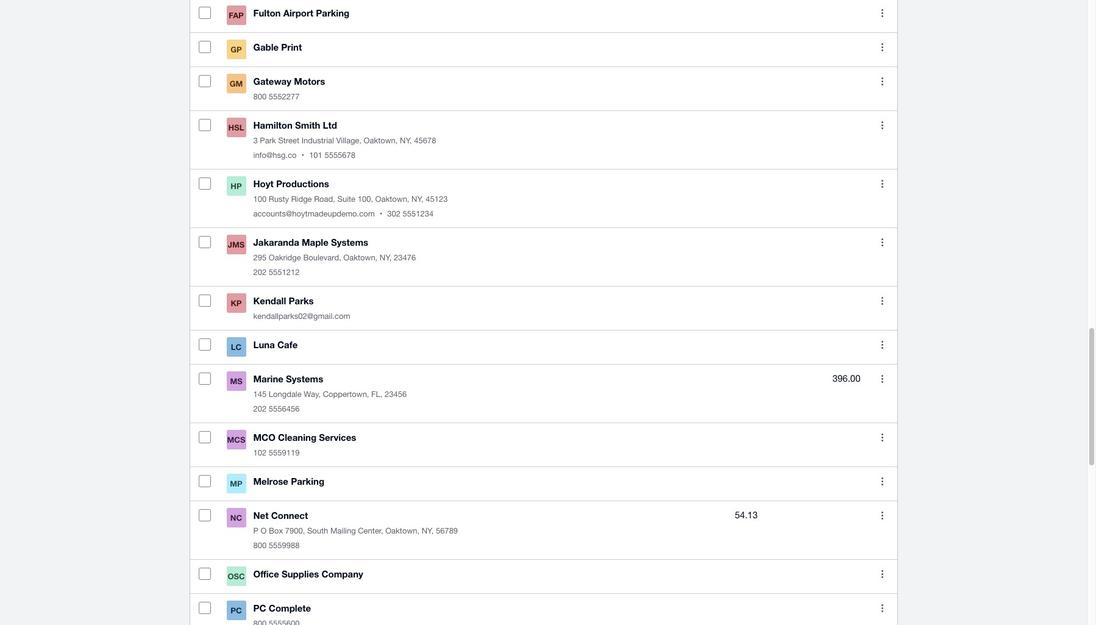 Task type: vqa. For each thing, say whether or not it's contained in the screenshot.


Task type: locate. For each thing, give the bounding box(es) containing it.
56789
[[436, 526, 458, 536]]

202 inside jakaranda maple systems 295 oakridge boulevard, oaktown, ny, 23476 202 5551212
[[253, 268, 267, 277]]

more row options image
[[882, 9, 884, 17], [882, 43, 884, 51], [882, 77, 884, 85], [882, 121, 884, 129], [882, 238, 884, 246], [882, 375, 884, 383], [882, 477, 884, 485], [882, 604, 884, 612]]

ny, left 56789
[[422, 526, 434, 536]]

fulton
[[253, 7, 281, 18]]

fl,
[[371, 390, 383, 399]]

7900,
[[285, 526, 305, 536]]

systems up way,
[[286, 373, 323, 384]]

osc
[[228, 572, 245, 581]]

supplies
[[282, 568, 319, 579]]

pc complete
[[253, 603, 311, 614]]

145
[[253, 390, 267, 399]]

5556456
[[269, 404, 300, 414]]

ny, left the 45678
[[400, 136, 412, 145]]

1 horizontal spatial •
[[380, 209, 383, 218]]

3 more row options image from the top
[[882, 341, 884, 349]]

800 inside the net connect p o box 7900, south mailing center, oaktown, ny, 56789 800 5559988
[[253, 541, 267, 550]]

maple
[[302, 237, 329, 248]]

systems inside jakaranda maple systems 295 oakridge boulevard, oaktown, ny, 23476 202 5551212
[[331, 237, 368, 248]]

800 down o
[[253, 541, 267, 550]]

more row options image for gm
[[882, 77, 884, 85]]

office
[[253, 568, 279, 579]]

10 more row options button from the top
[[870, 425, 895, 450]]

2 202 from the top
[[253, 404, 267, 414]]

3 more row options image from the top
[[882, 77, 884, 85]]

0 vertical spatial 202
[[253, 268, 267, 277]]

5 more row options button from the top
[[870, 171, 895, 196]]

parking right airport
[[316, 7, 350, 18]]

ny, up the 5551234
[[412, 195, 424, 204]]

pc for pc
[[231, 606, 242, 615]]

hp
[[231, 181, 242, 191]]

100
[[253, 195, 267, 204]]

7 more row options button from the top
[[870, 289, 895, 313]]

800 down gateway
[[253, 92, 267, 101]]

1 vertical spatial parking
[[291, 476, 324, 487]]

• inside hoyt productions 100 rusty ridge road, suite 100, oaktown, ny, 45123 accounts@hoytmadeupdemo.com • 302 5551234
[[380, 209, 383, 218]]

1 more row options image from the top
[[882, 9, 884, 17]]

park
[[260, 136, 276, 145]]

o
[[261, 526, 267, 536]]

more row options button for mp
[[870, 469, 895, 493]]

mco cleaning services 102 5559119
[[253, 432, 356, 457]]

12 more row options button from the top
[[870, 503, 895, 528]]

23476
[[394, 253, 416, 262]]

9 more row options button from the top
[[870, 367, 895, 391]]

oaktown, right village,
[[364, 136, 398, 145]]

pc down osc
[[231, 606, 242, 615]]

more row options image
[[882, 180, 884, 188], [882, 297, 884, 305], [882, 341, 884, 349], [882, 433, 884, 441], [882, 511, 884, 519], [882, 570, 884, 578]]

company
[[322, 568, 363, 579]]

5 more row options image from the top
[[882, 511, 884, 519]]

6 more row options button from the top
[[870, 230, 895, 254]]

more row options image for net connect
[[882, 511, 884, 519]]

6 more row options image from the top
[[882, 375, 884, 383]]

1 vertical spatial 202
[[253, 404, 267, 414]]

mailing
[[330, 526, 356, 536]]

1 horizontal spatial systems
[[331, 237, 368, 248]]

0 horizontal spatial systems
[[286, 373, 323, 384]]

marine systems 145 longdale way, coppertown, fl, 23456 202 5556456
[[253, 373, 407, 414]]

gateway motors 800 5552277
[[253, 76, 325, 101]]

101
[[309, 151, 322, 160]]

202 down the '145'
[[253, 404, 267, 414]]

oaktown,
[[364, 136, 398, 145], [375, 195, 409, 204], [344, 253, 378, 262], [386, 526, 420, 536]]

• left 302
[[380, 209, 383, 218]]

6 more row options image from the top
[[882, 570, 884, 578]]

more row options button for jms
[[870, 230, 895, 254]]

54.13
[[735, 510, 758, 520]]

gp
[[231, 45, 242, 54]]

8 more row options button from the top
[[870, 332, 895, 357]]

11 more row options button from the top
[[870, 469, 895, 493]]

oaktown, up 302
[[375, 195, 409, 204]]

oaktown, right boulevard,
[[344, 253, 378, 262]]

jakaranda maple systems 295 oakridge boulevard, oaktown, ny, 23476 202 5551212
[[253, 237, 416, 277]]

more row options image for fap
[[882, 9, 884, 17]]

0 vertical spatial systems
[[331, 237, 368, 248]]

0 vertical spatial 800
[[253, 92, 267, 101]]

3 more row options button from the top
[[870, 69, 895, 93]]

ny, inside the net connect p o box 7900, south mailing center, oaktown, ny, 56789 800 5559988
[[422, 526, 434, 536]]

lc
[[231, 342, 242, 352]]

2 more row options button from the top
[[870, 35, 895, 59]]

systems up boulevard,
[[331, 237, 368, 248]]

7 more row options image from the top
[[882, 477, 884, 485]]

2 more row options image from the top
[[882, 297, 884, 305]]

1 vertical spatial •
[[380, 209, 383, 218]]

village,
[[336, 136, 362, 145]]

oakridge
[[269, 253, 301, 262]]

2 800 from the top
[[253, 541, 267, 550]]

1 vertical spatial 800
[[253, 541, 267, 550]]

202
[[253, 268, 267, 277], [253, 404, 267, 414]]

800 inside gateway motors 800 5552277
[[253, 92, 267, 101]]

print
[[281, 42, 302, 53]]

2 more row options image from the top
[[882, 43, 884, 51]]

5 more row options image from the top
[[882, 238, 884, 246]]

marine
[[253, 373, 284, 384]]

airport
[[283, 7, 314, 18]]

pc left complete
[[253, 603, 266, 614]]

ny, inside jakaranda maple systems 295 oakridge boulevard, oaktown, ny, 23476 202 5551212
[[380, 253, 392, 262]]

295
[[253, 253, 267, 262]]

• left 101
[[302, 151, 304, 160]]

p
[[253, 526, 259, 536]]

1 horizontal spatial pc
[[253, 603, 266, 614]]

• inside hamilton smith ltd 3 park street industrial village, oaktown, ny, 45678 info@hsg.co • 101 5555678
[[302, 151, 304, 160]]

more row options button
[[870, 1, 895, 25], [870, 35, 895, 59], [870, 69, 895, 93], [870, 113, 895, 137], [870, 171, 895, 196], [870, 230, 895, 254], [870, 289, 895, 313], [870, 332, 895, 357], [870, 367, 895, 391], [870, 425, 895, 450], [870, 469, 895, 493], [870, 503, 895, 528], [870, 562, 895, 586], [870, 596, 895, 620]]

parking
[[316, 7, 350, 18], [291, 476, 324, 487]]

4 more row options image from the top
[[882, 433, 884, 441]]

industrial
[[302, 136, 334, 145]]

oaktown, inside jakaranda maple systems 295 oakridge boulevard, oaktown, ny, 23476 202 5551212
[[344, 253, 378, 262]]

more row options button for ms
[[870, 367, 895, 391]]

oaktown, right center,
[[386, 526, 420, 536]]

0 vertical spatial •
[[302, 151, 304, 160]]

info@hsg.co
[[253, 151, 297, 160]]

street
[[278, 136, 299, 145]]

1 more row options button from the top
[[870, 1, 895, 25]]

oaktown, inside hamilton smith ltd 3 park street industrial village, oaktown, ny, 45678 info@hsg.co • 101 5555678
[[364, 136, 398, 145]]

1 more row options image from the top
[[882, 180, 884, 188]]

more row options button for fap
[[870, 1, 895, 25]]

202 inside marine systems 145 longdale way, coppertown, fl, 23456 202 5556456
[[253, 404, 267, 414]]

ny,
[[400, 136, 412, 145], [412, 195, 424, 204], [380, 253, 392, 262], [422, 526, 434, 536]]

more row options button for osc
[[870, 562, 895, 586]]

800
[[253, 92, 267, 101], [253, 541, 267, 550]]

ny, left 23476
[[380, 253, 392, 262]]

more row options image for ms
[[882, 375, 884, 383]]

5551212
[[269, 268, 300, 277]]

kendall
[[253, 295, 286, 306]]

more row options image for hsl
[[882, 121, 884, 129]]

more row options button for nc
[[870, 503, 895, 528]]

202 down 295
[[253, 268, 267, 277]]

center,
[[358, 526, 383, 536]]

pc
[[253, 603, 266, 614], [231, 606, 242, 615]]

ny, inside hamilton smith ltd 3 park street industrial village, oaktown, ny, 45678 info@hsg.co • 101 5555678
[[400, 136, 412, 145]]

ny, inside hoyt productions 100 rusty ridge road, suite 100, oaktown, ny, 45123 accounts@hoytmadeupdemo.com • 302 5551234
[[412, 195, 424, 204]]

melrose parking
[[253, 476, 324, 487]]

4 more row options image from the top
[[882, 121, 884, 129]]

1 800 from the top
[[253, 92, 267, 101]]

8 more row options image from the top
[[882, 604, 884, 612]]

gable print
[[253, 42, 302, 53]]

1 vertical spatial systems
[[286, 373, 323, 384]]

1 202 from the top
[[253, 268, 267, 277]]

parking down mco cleaning services 102 5559119 in the bottom left of the page
[[291, 476, 324, 487]]

4 more row options button from the top
[[870, 113, 895, 137]]

•
[[302, 151, 304, 160], [380, 209, 383, 218]]

13 more row options button from the top
[[870, 562, 895, 586]]

gateway
[[253, 76, 291, 87]]

0 horizontal spatial pc
[[231, 606, 242, 615]]

0 horizontal spatial •
[[302, 151, 304, 160]]



Task type: describe. For each thing, give the bounding box(es) containing it.
hamilton smith ltd 3 park street industrial village, oaktown, ny, 45678 info@hsg.co • 101 5555678
[[253, 120, 436, 160]]

45123
[[426, 195, 448, 204]]

100,
[[358, 195, 373, 204]]

net connect p o box 7900, south mailing center, oaktown, ny, 56789 800 5559988
[[253, 510, 458, 550]]

fulton airport parking
[[253, 7, 350, 18]]

systems inside marine systems 145 longdale way, coppertown, fl, 23456 202 5556456
[[286, 373, 323, 384]]

box
[[269, 526, 283, 536]]

5559119
[[269, 448, 300, 457]]

pc for pc complete
[[253, 603, 266, 614]]

more row options button for hsl
[[870, 113, 895, 137]]

melrose
[[253, 476, 288, 487]]

luna cafe
[[253, 339, 298, 350]]

5559988
[[269, 541, 300, 550]]

302
[[387, 209, 401, 218]]

23456
[[385, 390, 407, 399]]

more row options image for mco cleaning services
[[882, 433, 884, 441]]

kendall parks kendallparks02@gmail.com
[[253, 295, 350, 321]]

more row options image for jms
[[882, 238, 884, 246]]

oaktown, inside the net connect p o box 7900, south mailing center, oaktown, ny, 56789 800 5559988
[[386, 526, 420, 536]]

longdale
[[269, 390, 302, 399]]

more row options image for mp
[[882, 477, 884, 485]]

suite
[[338, 195, 356, 204]]

parks
[[289, 295, 314, 306]]

hamilton
[[253, 120, 293, 131]]

ltd
[[323, 120, 337, 131]]

office supplies company
[[253, 568, 363, 579]]

more row options image for kendall parks
[[882, 297, 884, 305]]

more row options button for mcs
[[870, 425, 895, 450]]

gable
[[253, 42, 279, 53]]

5552277
[[269, 92, 300, 101]]

3
[[253, 136, 258, 145]]

mp
[[230, 479, 243, 489]]

kendallparks02@gmail.com
[[253, 312, 350, 321]]

more row options button for lc
[[870, 332, 895, 357]]

rusty
[[269, 195, 289, 204]]

accounts@hoytmadeupdemo.com
[[253, 209, 375, 218]]

productions
[[276, 178, 329, 189]]

more row options button for gp
[[870, 35, 895, 59]]

5551234
[[403, 209, 434, 218]]

south
[[307, 526, 328, 536]]

396.00
[[833, 373, 861, 384]]

boulevard,
[[303, 253, 341, 262]]

45678
[[414, 136, 436, 145]]

coppertown,
[[323, 390, 369, 399]]

motors
[[294, 76, 325, 87]]

smith
[[295, 120, 320, 131]]

luna
[[253, 339, 275, 350]]

more row options image for hoyt productions
[[882, 180, 884, 188]]

nc
[[230, 513, 242, 523]]

jakaranda
[[253, 237, 299, 248]]

gm
[[230, 79, 243, 89]]

more row options button for gm
[[870, 69, 895, 93]]

14 more row options button from the top
[[870, 596, 895, 620]]

54.13 link
[[735, 508, 758, 523]]

mcs
[[227, 435, 245, 445]]

way,
[[304, 390, 321, 399]]

hoyt productions 100 rusty ridge road, suite 100, oaktown, ny, 45123 accounts@hoytmadeupdemo.com • 302 5551234
[[253, 178, 448, 218]]

road,
[[314, 195, 335, 204]]

ms
[[230, 376, 242, 386]]

connect
[[271, 510, 308, 521]]

• for smith
[[302, 151, 304, 160]]

cafe
[[277, 339, 298, 350]]

ridge
[[291, 195, 312, 204]]

hoyt
[[253, 178, 274, 189]]

hsl
[[228, 123, 244, 132]]

more row options button for kp
[[870, 289, 895, 313]]

102
[[253, 448, 267, 457]]

5555678
[[325, 151, 356, 160]]

cleaning
[[278, 432, 317, 443]]

mco
[[253, 432, 276, 443]]

more row options image for gp
[[882, 43, 884, 51]]

jms
[[228, 240, 245, 250]]

services
[[319, 432, 356, 443]]

net
[[253, 510, 269, 521]]

more row options button for hp
[[870, 171, 895, 196]]

396.00 link
[[833, 372, 861, 386]]

• for productions
[[380, 209, 383, 218]]

complete
[[269, 603, 311, 614]]

0 vertical spatial parking
[[316, 7, 350, 18]]

fap
[[229, 10, 244, 20]]

kp
[[231, 298, 242, 308]]

oaktown, inside hoyt productions 100 rusty ridge road, suite 100, oaktown, ny, 45123 accounts@hoytmadeupdemo.com • 302 5551234
[[375, 195, 409, 204]]



